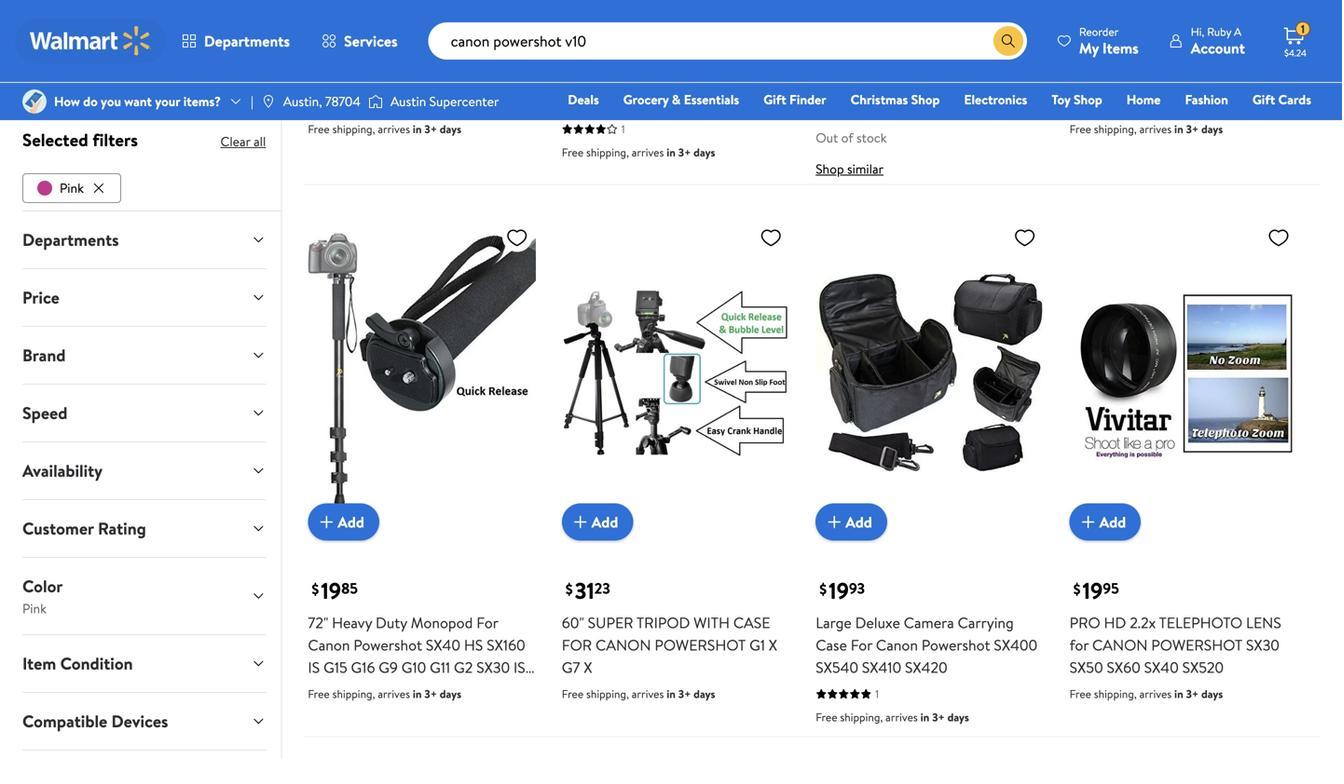 Task type: vqa. For each thing, say whether or not it's contained in the screenshot.


Task type: locate. For each thing, give the bounding box(es) containing it.
0 vertical spatial 95
[[1103, 13, 1119, 33]]

departments button
[[166, 19, 306, 63], [7, 211, 281, 268]]

gift cards registry
[[1097, 90, 1311, 135]]

canon inside 50" pro photo/video tripod with case for canon powershot sx40 sx30 sx50 sx60 sx520 hs
[[619, 70, 661, 90]]

1 horizontal spatial x
[[769, 635, 777, 656]]

items
[[1102, 38, 1139, 58]]

sx60 up included)
[[1070, 114, 1103, 135]]

case up protective
[[915, 47, 947, 68]]

 image left how
[[22, 89, 47, 114]]

ceari
[[816, 47, 858, 68]]

1 horizontal spatial with
[[1214, 47, 1250, 68]]

3+ inside 60" super tripod with case for canon powershot g1 x g7 x free shipping, arrives in 3+ days
[[678, 687, 691, 702]]

add to cart image for 19
[[823, 511, 846, 534]]

2 vertical spatial sx60
[[1107, 658, 1141, 678]]

price button
[[7, 269, 281, 326]]

for up sx710
[[461, 47, 481, 68]]

1 horizontal spatial gift
[[1252, 90, 1275, 109]]

$ 19 95 up def at the right of page
[[1073, 10, 1119, 41]]

0 horizontal spatial add to cart image
[[569, 511, 592, 534]]

1 vertical spatial sx60
[[1070, 114, 1103, 135]]

for inside ceari silicone case rubber camera protective cover skin for canon powershot g7x mark ii digital camera + microfiber cloth - pink
[[1013, 70, 1032, 90]]

for up sx160
[[476, 613, 498, 634]]

large deluxe camera carrying case for canon powershot sx400 sx540 sx410 sx420
[[816, 613, 1038, 678]]

pro
[[1070, 613, 1100, 634]]

pink inside color pink
[[22, 599, 46, 618]]

tripod inside 6" mini table top tripod for canon powershot sx530 sx520 sx710 sx610 hs sx410 is free shipping, arrives in 3+ days
[[418, 47, 458, 68]]

toy
[[1052, 90, 1071, 109]]

$ left the 31
[[566, 579, 573, 600]]

canon inside 6" mini table top tripod for canon powershot sx530 sx520 sx710 sx610 hs sx410 is free shipping, arrives in 3+ days
[[484, 47, 526, 68]]

0 vertical spatial case
[[915, 47, 947, 68]]

sx40 inside pro hd 2.2x telephoto lens for canon powershot sx30 sx50 sx60 sx40 sx520 free shipping, arrives in 3+ days
[[1144, 658, 1179, 678]]

sx30 inside pro hd 2.2x telephoto lens for canon powershot sx30 sx50 sx60 sx40 sx520 free shipping, arrives in 3+ days
[[1246, 635, 1280, 656]]

add to cart image up the 31
[[569, 511, 592, 534]]

canon inside ceari silicone case rubber camera protective cover skin for canon powershot g7x mark ii digital camera + microfiber cloth - pink
[[816, 92, 858, 113]]

sx50 down pro on the right
[[1070, 658, 1103, 678]]

1 horizontal spatial for
[[1167, 70, 1197, 90]]

gift
[[764, 90, 786, 109], [1252, 90, 1275, 109]]

1 add from the left
[[338, 512, 364, 533]]

powershot down protective
[[861, 92, 932, 113]]

arrives down "2.2x"
[[1139, 687, 1172, 702]]

tripod
[[637, 613, 690, 634]]

days inside pro hd 2.2x telephoto lens for canon powershot sx30 sx50 sx60 sx40 sx520 free shipping, arrives in 3+ days
[[1201, 687, 1223, 702]]

1 $ 19 95 from the top
[[1073, 10, 1119, 41]]

for down pro
[[597, 70, 616, 90]]

walmart+ link
[[1247, 116, 1320, 136]]

g9
[[379, 658, 398, 678]]

0 horizontal spatial departments
[[22, 228, 119, 251]]

austin
[[390, 92, 426, 110]]

sx410 inside 6" mini table top tripod for canon powershot sx530 sx520 sx710 sx610 hs sx410 is free shipping, arrives in 3+ days
[[373, 92, 412, 113]]

0 vertical spatial 1
[[1301, 21, 1305, 37]]

95 up items
[[1103, 13, 1119, 33]]

1 horizontal spatial 1
[[875, 687, 879, 702]]

add button for $ 19 93
[[816, 504, 887, 541]]

powershot inside 50" pro photo/video tripod with case for canon powershot sx40 sx30 sx50 sx60 sx520 hs
[[665, 70, 734, 90]]

gift for cards
[[1252, 90, 1275, 109]]

0 vertical spatial x
[[769, 635, 777, 656]]

1 vertical spatial with
[[694, 613, 730, 634]]

free shipping, arrives in 3+ days down sx420 at the right bottom
[[816, 710, 969, 726]]

$ 19 95 for hi-def wide angle with macro lens for canon powershot sx30 sx40 sx50 sx60 sx520 hs (ring adapter included)
[[1073, 10, 1119, 41]]

1 horizontal spatial lens
[[1246, 613, 1281, 634]]

sx410 left sx420 at the right bottom
[[862, 658, 901, 678]]

for
[[476, 613, 498, 634], [851, 635, 872, 656]]

days
[[440, 121, 461, 137], [1201, 121, 1223, 137], [694, 144, 715, 160], [440, 687, 461, 702], [694, 687, 715, 702], [1201, 687, 1223, 702], [947, 710, 969, 726]]

1 horizontal spatial departments
[[204, 31, 290, 51]]

add to cart image
[[315, 511, 338, 534], [1077, 511, 1099, 534]]

1 up $4.24 in the top of the page
[[1301, 21, 1305, 37]]

case
[[915, 47, 947, 68], [562, 70, 593, 90], [816, 635, 847, 656]]

brand button
[[7, 327, 281, 384]]

$ for large deluxe camera carrying case for canon powershot sx400 sx540 sx410 sx420
[[819, 579, 827, 600]]

1 horizontal spatial sx50
[[1070, 658, 1103, 678]]

pink down selected filters
[[60, 179, 84, 197]]

hs inside hi-def wide angle with macro lens for canon powershot sx30 sx40 sx50 sx60 sx520 hs (ring adapter included)
[[1152, 114, 1171, 135]]

$ inside $ 19 85
[[312, 579, 319, 600]]

departments
[[204, 31, 290, 51], [22, 228, 119, 251]]

2 vertical spatial camera
[[904, 613, 954, 634]]

powershot up essentials
[[665, 70, 734, 90]]

2 add to cart image from the left
[[1077, 511, 1099, 534]]

sx40 down the with
[[737, 70, 772, 90]]

rating
[[98, 517, 146, 540]]

free down sx540
[[816, 710, 837, 726]]

1 horizontal spatial case
[[816, 635, 847, 656]]

protective
[[870, 70, 937, 90]]

powershot
[[308, 70, 378, 90], [861, 92, 932, 113]]

christmas shop link
[[842, 89, 948, 110]]

applied filters section element
[[22, 128, 138, 152]]

sx50 inside hi-def wide angle with macro lens for canon powershot sx30 sx40 sx50 sx60 sx520 hs (ring adapter included)
[[1240, 92, 1273, 113]]

19 up 72"
[[321, 576, 341, 607]]

tripod left the with
[[699, 47, 740, 68]]

lens up home
[[1128, 70, 1163, 90]]

2 add button from the left
[[562, 504, 633, 541]]

95 for pro hd 2.2x telephoto lens for canon powershot sx30 sx50 sx60 sx40 sx520
[[1103, 579, 1119, 599]]

99
[[594, 13, 611, 33]]

toy shop link
[[1043, 89, 1111, 110]]

microfiber
[[928, 114, 996, 135]]

with down the a
[[1214, 47, 1250, 68]]

0 vertical spatial camera
[[816, 70, 866, 90]]

2 vertical spatial pink
[[22, 599, 46, 618]]

$ up my
[[1073, 14, 1081, 34]]

deals
[[568, 90, 599, 109]]

add for $ 19 85
[[338, 512, 364, 533]]

$ 19 95
[[1073, 10, 1119, 41], [1073, 576, 1119, 607]]

free shipping, arrives in 3+ days down home link
[[1070, 121, 1223, 137]]

for inside 60" super tripod with case for canon powershot g1 x g7 x free shipping, arrives in 3+ days
[[562, 635, 592, 656]]

1 horizontal spatial sx60
[[1070, 114, 1103, 135]]

is left "g15"
[[308, 658, 320, 678]]

1 vertical spatial $ 19 95
[[1073, 576, 1119, 607]]

with left 'case' at the bottom right of the page
[[694, 613, 730, 634]]

christmas
[[851, 90, 908, 109]]

pro hd 2.2x telephoto lens for canon powershot sx30 sx50 sx60 sx40 sx520 image
[[1070, 218, 1297, 526]]

0 horizontal spatial gift
[[764, 90, 786, 109]]

19
[[829, 10, 848, 41], [1083, 10, 1103, 41], [321, 576, 341, 607], [829, 576, 849, 607], [1083, 576, 1103, 607]]

ii
[[1002, 92, 1010, 113]]

canon inside large deluxe camera carrying case for canon powershot sx400 sx540 sx410 sx420
[[876, 635, 918, 656]]

1 vertical spatial powershot
[[861, 92, 932, 113]]

1 add to cart image from the left
[[569, 511, 592, 534]]

customer
[[22, 517, 94, 540]]

debit
[[1200, 117, 1232, 135]]

canon up digital
[[816, 92, 858, 113]]

add to cart image for $ 19 85
[[315, 511, 338, 534]]

0 vertical spatial pink
[[825, 137, 853, 157]]

0 vertical spatial sx410
[[373, 92, 412, 113]]

$ inside $ 31 23
[[566, 579, 573, 600]]

4 add from the left
[[1099, 512, 1126, 533]]

tripod inside 50" pro photo/video tripod with case for canon powershot sx40 sx30 sx50 sx60 sx520 hs
[[699, 47, 740, 68]]

case inside 50" pro photo/video tripod with case for canon powershot sx40 sx30 sx50 sx60 sx520 hs
[[562, 70, 593, 90]]

 image
[[22, 89, 47, 114], [368, 92, 383, 111]]

ruby
[[1207, 24, 1231, 40]]

rubber
[[951, 47, 997, 68]]

shop up +
[[911, 90, 940, 109]]

pink inside ceari silicone case rubber camera protective cover skin for canon powershot g7x mark ii digital camera + microfiber cloth - pink
[[825, 137, 853, 157]]

$ 19 95 up pro on the right
[[1073, 576, 1119, 607]]

2 add to cart image from the left
[[823, 511, 846, 534]]

1 for 17
[[621, 121, 625, 137]]

2 tripod from the left
[[699, 47, 740, 68]]

2 horizontal spatial sx50
[[1240, 92, 1273, 113]]

1 horizontal spatial pink
[[60, 179, 84, 197]]

$ for hi-def wide angle with macro lens for canon powershot sx30 sx40 sx50 sx60 sx520 hs (ring adapter included)
[[1073, 14, 1081, 34]]

sx520 inside hi-def wide angle with macro lens for canon powershot sx30 sx40 sx50 sx60 sx520 hs (ring adapter included)
[[1107, 114, 1148, 135]]

powershot up sx420 at the right bottom
[[922, 635, 990, 656]]

camera up sx420 at the right bottom
[[904, 613, 954, 634]]

1 vertical spatial sx410
[[862, 658, 901, 678]]

0 vertical spatial with
[[1214, 47, 1250, 68]]

sx30
[[562, 92, 595, 113], [1164, 92, 1198, 113], [1246, 635, 1280, 656], [476, 658, 510, 678]]

speed button
[[7, 385, 281, 441]]

sx520
[[427, 70, 469, 90], [673, 92, 715, 113], [1107, 114, 1148, 135], [1182, 658, 1224, 678]]

95 for hi-def wide angle with macro lens for canon powershot sx30 sx40 sx50 sx60 sx520 hs (ring adapter included)
[[1103, 13, 1119, 33]]

arrives down austin
[[378, 121, 410, 137]]

lens right telephoto in the bottom of the page
[[1246, 613, 1281, 634]]

1 95 from the top
[[1103, 13, 1119, 33]]

0 horizontal spatial case
[[562, 70, 593, 90]]

arrives down grocery
[[632, 144, 664, 160]]

canon
[[484, 47, 526, 68], [619, 70, 661, 90], [816, 92, 858, 113], [308, 635, 350, 656], [876, 635, 918, 656]]

shop down macro at the top right of page
[[1074, 90, 1102, 109]]

0 vertical spatial sx60
[[636, 92, 670, 113]]

gift left cards
[[1252, 90, 1275, 109]]

1 horizontal spatial canon
[[1092, 635, 1148, 656]]

sx520 inside 50" pro photo/video tripod with case for canon powershot sx40 sx30 sx50 sx60 sx520 hs
[[673, 92, 715, 113]]

0 horizontal spatial shop
[[816, 160, 844, 178]]

0 horizontal spatial canon
[[596, 635, 651, 656]]

tripod right top
[[418, 47, 458, 68]]

powershot inside 60" super tripod with case for canon powershot g1 x g7 x free shipping, arrives in 3+ days
[[655, 635, 746, 656]]

95 up hd
[[1103, 579, 1119, 599]]

0 horizontal spatial add to cart image
[[315, 511, 338, 534]]

19 up ceari
[[829, 10, 848, 41]]

stock
[[856, 128, 887, 147]]

sx410 down sx530
[[373, 92, 412, 113]]

0 horizontal spatial powershot
[[308, 70, 378, 90]]

filters
[[92, 128, 138, 152]]

table
[[355, 47, 389, 68]]

sx60 down hd
[[1107, 658, 1141, 678]]

shop down '-'
[[816, 160, 844, 178]]

$ 19 93
[[819, 576, 865, 607]]

1 horizontal spatial shop
[[911, 90, 940, 109]]

1 vertical spatial for
[[851, 635, 872, 656]]

powershot inside ceari silicone case rubber camera protective cover skin for canon powershot g7x mark ii digital camera + microfiber cloth - pink
[[861, 92, 932, 113]]

sx50 down pro
[[599, 92, 632, 113]]

powershot up 78704
[[308, 70, 378, 90]]

0 horizontal spatial powershot
[[353, 635, 422, 656]]

for right the skin
[[1013, 70, 1032, 90]]

for down pro on the right
[[1070, 635, 1089, 656]]

essentials
[[684, 90, 739, 109]]

price
[[22, 286, 60, 309]]

lens inside hi-def wide angle with macro lens for canon powershot sx30 sx40 sx50 sx60 sx520 hs (ring adapter included)
[[1128, 70, 1163, 90]]

1 vertical spatial for
[[562, 635, 592, 656]]

availability tab
[[7, 442, 281, 499]]

is
[[416, 92, 428, 113], [308, 658, 320, 678], [513, 658, 525, 678], [354, 680, 366, 701]]

hs right & at the right of the page
[[718, 92, 738, 113]]

powershot down the "tripod"
[[655, 635, 746, 656]]

sx50 up adapter
[[1240, 92, 1273, 113]]

monopod
[[411, 613, 473, 634]]

add to cart image up $ 19 93
[[823, 511, 846, 534]]

0 vertical spatial for
[[1167, 70, 1197, 90]]

1 add to cart image from the left
[[315, 511, 338, 534]]

departments down pink 'button'
[[22, 228, 119, 251]]

0 horizontal spatial  image
[[22, 89, 47, 114]]

sx40 down "2.2x"
[[1144, 658, 1179, 678]]

19 up large
[[829, 576, 849, 607]]

2 horizontal spatial canon
[[1201, 70, 1256, 90]]

$ left 91
[[819, 14, 827, 34]]

1 horizontal spatial for
[[851, 635, 872, 656]]

0 horizontal spatial sx60
[[636, 92, 670, 113]]

gift inside gift cards registry
[[1252, 90, 1275, 109]]

speed tab
[[7, 385, 281, 441]]

0 horizontal spatial sx50
[[599, 92, 632, 113]]

sx50 inside 50" pro photo/video tripod with case for canon powershot sx40 sx30 sx50 sx60 sx520 hs
[[599, 92, 632, 113]]

add to cart image for 31
[[569, 511, 592, 534]]

clear
[[220, 132, 250, 150]]

arrives down the "tripod"
[[632, 687, 664, 702]]

add button for $ 19 95
[[1070, 504, 1141, 541]]

arrives inside 60" super tripod with case for canon powershot g1 x g7 x free shipping, arrives in 3+ days
[[632, 687, 664, 702]]

free
[[308, 121, 330, 137], [1070, 121, 1091, 137], [562, 144, 584, 160], [308, 687, 330, 702], [562, 687, 584, 702], [1070, 687, 1091, 702], [816, 710, 837, 726]]

2 vertical spatial case
[[816, 635, 847, 656]]

for inside hi-def wide angle with macro lens for canon powershot sx30 sx40 sx50 sx60 sx520 hs (ring adapter included)
[[1167, 70, 1197, 90]]

with inside hi-def wide angle with macro lens for canon powershot sx30 sx40 sx50 sx60 sx520 hs (ring adapter included)
[[1214, 47, 1250, 68]]

hs left (ring
[[1152, 114, 1171, 135]]

0 horizontal spatial pink
[[22, 599, 46, 618]]

is inside 6" mini table top tripod for canon powershot sx530 sx520 sx710 sx610 hs sx410 is free shipping, arrives in 3+ days
[[416, 92, 428, 113]]

departments up |
[[204, 31, 290, 51]]

free down deals
[[562, 144, 584, 160]]

&
[[672, 90, 681, 109]]

tripod
[[418, 47, 458, 68], [699, 47, 740, 68]]

Search search field
[[428, 22, 1027, 60]]

large
[[816, 613, 852, 634]]

add to cart image for $ 19 95
[[1077, 511, 1099, 534]]

hs up g2
[[464, 635, 483, 656]]

pink inside 'button'
[[60, 179, 84, 197]]

2 horizontal spatial case
[[915, 47, 947, 68]]

x right g1
[[769, 635, 777, 656]]

0 horizontal spatial sx410
[[373, 92, 412, 113]]

1 horizontal spatial  image
[[368, 92, 383, 111]]

0 horizontal spatial with
[[694, 613, 730, 634]]

0 vertical spatial departments
[[204, 31, 290, 51]]

canon up "g15"
[[308, 635, 350, 656]]

1 vertical spatial 1
[[621, 121, 625, 137]]

camera inside large deluxe camera carrying case for canon powershot sx400 sx540 sx410 sx420
[[904, 613, 954, 634]]

3 add from the left
[[846, 512, 872, 533]]

mini
[[325, 47, 352, 68]]

2 95 from the top
[[1103, 579, 1119, 599]]

shipping, inside 60" super tripod with case for canon powershot g1 x g7 x free shipping, arrives in 3+ days
[[586, 687, 629, 702]]

72" heavy duty monopod for canon powershot sx40 hs sx160 is g15 g16 g9 g10 g11 g2 sx30 is sx500 is image
[[308, 218, 536, 526]]

1 horizontal spatial powershot
[[861, 92, 932, 113]]

0 horizontal spatial for
[[476, 613, 498, 634]]

mark
[[966, 92, 999, 113]]

2 horizontal spatial powershot
[[922, 635, 990, 656]]

super
[[588, 613, 633, 634]]

1 horizontal spatial sx410
[[862, 658, 901, 678]]

hs inside 72" heavy duty monopod for canon powershot sx40 hs sx160 is g15 g16 g9 g10 g11 g2 sx30 is sx500 is
[[464, 635, 483, 656]]

add for $ 31 23
[[592, 512, 618, 533]]

shipping, inside 6" mini table top tripod for canon powershot sx530 sx520 sx710 sx610 hs sx410 is free shipping, arrives in 3+ days
[[332, 121, 375, 137]]

$ 17 99
[[566, 10, 611, 41]]

add button
[[308, 504, 379, 541], [562, 504, 633, 541], [816, 504, 887, 541], [1070, 504, 1141, 541]]

case up deals
[[562, 70, 593, 90]]

2 horizontal spatial sx60
[[1107, 658, 1141, 678]]

78704
[[325, 92, 361, 110]]

hs right sx610
[[350, 92, 369, 113]]

pink right '-'
[[825, 137, 853, 157]]

add to favorites list, pro hd 2.2x telephoto lens for canon powershot sx30 sx50 sx60 sx40 sx520 image
[[1268, 226, 1290, 249]]

 image for austin supercenter
[[368, 92, 383, 111]]

powershot
[[1070, 92, 1161, 113], [655, 635, 746, 656], [1151, 635, 1243, 656]]

60"
[[562, 613, 584, 634]]

19 up def at the right of page
[[1083, 10, 1103, 41]]

0 vertical spatial for
[[476, 613, 498, 634]]

 image right 78704
[[368, 92, 383, 111]]

walmart+
[[1256, 117, 1311, 135]]

sx40 up 'debit'
[[1201, 92, 1236, 113]]

0 horizontal spatial lens
[[1128, 70, 1163, 90]]

canon down hd
[[1092, 635, 1148, 656]]

days inside 6" mini table top tripod for canon powershot sx530 sx520 sx710 sx610 hs sx410 is free shipping, arrives in 3+ days
[[440, 121, 461, 137]]

shipping, down 78704
[[332, 121, 375, 137]]

$ inside the $ 19 91
[[819, 14, 827, 34]]

72" heavy duty monopod for canon powershot sx40 hs sx160 is g15 g16 g9 g10 g11 g2 sx30 is sx500 is
[[308, 613, 525, 701]]

g2
[[454, 658, 473, 678]]

in inside 60" super tripod with case for canon powershot g1 x g7 x free shipping, arrives in 3+ days
[[667, 687, 676, 702]]

hs inside 6" mini table top tripod for canon powershot sx530 sx520 sx710 sx610 hs sx410 is free shipping, arrives in 3+ days
[[350, 92, 369, 113]]

free down 'g7'
[[562, 687, 584, 702]]

gift left finder
[[764, 90, 786, 109]]

1 vertical spatial case
[[562, 70, 593, 90]]

canon
[[1201, 70, 1256, 90], [596, 635, 651, 656], [1092, 635, 1148, 656]]

grocery
[[623, 90, 669, 109]]

2 gift from the left
[[1252, 90, 1275, 109]]

87
[[334, 13, 350, 33]]

0 horizontal spatial x
[[584, 658, 592, 678]]

$ left 17 at the left of the page
[[566, 14, 573, 34]]

free inside 6" mini table top tripod for canon powershot sx530 sx520 sx710 sx610 hs sx410 is free shipping, arrives in 3+ days
[[308, 121, 330, 137]]

1 horizontal spatial add to cart image
[[823, 511, 846, 534]]

0 vertical spatial $ 19 95
[[1073, 10, 1119, 41]]

for down angle
[[1167, 70, 1197, 90]]

0 vertical spatial powershot
[[308, 70, 378, 90]]

1 add button from the left
[[308, 504, 379, 541]]

0 horizontal spatial 1
[[621, 121, 625, 137]]

1 horizontal spatial powershot
[[665, 70, 734, 90]]

camera
[[816, 70, 866, 90], [861, 114, 912, 135], [904, 613, 954, 634]]

gift cards link
[[1244, 89, 1320, 110]]

gift finder link
[[755, 89, 835, 110]]

for inside pro hd 2.2x telephoto lens for canon powershot sx30 sx50 sx60 sx40 sx520 free shipping, arrives in 3+ days
[[1070, 635, 1089, 656]]

hi-
[[1070, 47, 1091, 68]]

canon up fashion
[[1201, 70, 1256, 90]]

1 vertical spatial lens
[[1246, 613, 1281, 634]]

camera down ceari
[[816, 70, 866, 90]]

canon down the deluxe
[[876, 635, 918, 656]]

2 horizontal spatial shop
[[1074, 90, 1102, 109]]

large deluxe camera carrying case for canon powershot sx400 sx540 sx410 sx420 image
[[816, 218, 1043, 526]]

$ up pro on the right
[[1073, 579, 1081, 600]]

gift for finder
[[764, 90, 786, 109]]

0 horizontal spatial tripod
[[418, 47, 458, 68]]

 image
[[261, 94, 276, 109]]

$ inside $ 17 99
[[566, 14, 573, 34]]

pink down the color
[[22, 599, 46, 618]]

1 gift from the left
[[764, 90, 786, 109]]

add to cart image
[[569, 511, 592, 534], [823, 511, 846, 534]]

g11
[[430, 658, 450, 678]]

2 add from the left
[[592, 512, 618, 533]]

1 vertical spatial departments
[[22, 228, 119, 251]]

pink
[[825, 137, 853, 157], [60, 179, 84, 197], [22, 599, 46, 618]]

for inside 50" pro photo/video tripod with case for canon powershot sx40 sx30 sx50 sx60 sx520 hs
[[597, 70, 616, 90]]

2 $ 19 95 from the top
[[1073, 576, 1119, 607]]

canon inside 60" super tripod with case for canon powershot g1 x g7 x free shipping, arrives in 3+ days
[[596, 635, 651, 656]]

lens inside pro hd 2.2x telephoto lens for canon powershot sx30 sx50 sx60 sx40 sx520 free shipping, arrives in 3+ days
[[1246, 613, 1281, 634]]

supercenter
[[429, 92, 499, 110]]

canon inside pro hd 2.2x telephoto lens for canon powershot sx30 sx50 sx60 sx40 sx520 free shipping, arrives in 3+ days
[[1092, 635, 1148, 656]]

sx30 inside 50" pro photo/video tripod with case for canon powershot sx40 sx30 sx50 sx60 sx520 hs
[[562, 92, 595, 113]]

1 vertical spatial 95
[[1103, 579, 1119, 599]]

3 add button from the left
[[816, 504, 887, 541]]

powershot inside pro hd 2.2x telephoto lens for canon powershot sx30 sx50 sx60 sx40 sx520 free shipping, arrives in 3+ days
[[1151, 635, 1243, 656]]

in inside 6" mini table top tripod for canon powershot sx530 sx520 sx710 sx610 hs sx410 is free shipping, arrives in 3+ days
[[413, 121, 422, 137]]

austin, 78704
[[283, 92, 361, 110]]

0 horizontal spatial for
[[562, 635, 592, 656]]

arrives down sx420 at the right bottom
[[886, 710, 918, 726]]

price tab
[[7, 269, 281, 326]]

free down austin, 78704
[[308, 121, 330, 137]]

case down large
[[816, 635, 847, 656]]

1 tripod from the left
[[418, 47, 458, 68]]

72"
[[308, 613, 328, 634]]

1 horizontal spatial add to cart image
[[1077, 511, 1099, 534]]

2 vertical spatial 1
[[875, 687, 879, 702]]

arrives down g9
[[378, 687, 410, 702]]

1 horizontal spatial tripod
[[699, 47, 740, 68]]

add to favorites list, 60" super tripod with case for canon powershot g1 x g7 x image
[[760, 226, 782, 249]]

add for $ 19 95
[[1099, 512, 1126, 533]]

powershot down telephoto in the bottom of the page
[[1151, 635, 1243, 656]]

$ left 93
[[819, 579, 827, 600]]

tab
[[7, 751, 281, 760]]

add button for $ 19 85
[[308, 504, 379, 541]]

sx40 down monopod
[[426, 635, 460, 656]]

reorder
[[1079, 24, 1119, 40]]

condition
[[60, 652, 133, 675]]

0 vertical spatial lens
[[1128, 70, 1163, 90]]

4 add button from the left
[[1070, 504, 1141, 541]]

canon up sx710
[[484, 47, 526, 68]]

$ inside $ 19 93
[[819, 579, 827, 600]]

(ring
[[1175, 114, 1209, 135]]

1 vertical spatial pink
[[60, 179, 84, 197]]

free down "g15"
[[308, 687, 330, 702]]

for down the deluxe
[[851, 635, 872, 656]]

in
[[413, 121, 422, 137], [1174, 121, 1183, 137], [667, 144, 676, 160], [413, 687, 422, 702], [667, 687, 676, 702], [1174, 687, 1183, 702], [920, 710, 930, 726]]

pro
[[588, 47, 610, 68]]

1 down large deluxe camera carrying case for canon powershot sx400 sx540 sx410 sx420
[[875, 687, 879, 702]]

2 horizontal spatial pink
[[825, 137, 853, 157]]

sx50
[[599, 92, 632, 113], [1240, 92, 1273, 113], [1070, 658, 1103, 678]]

for down 60" at the left
[[562, 635, 592, 656]]



Task type: describe. For each thing, give the bounding box(es) containing it.
sx40 inside 50" pro photo/video tripod with case for canon powershot sx40 sx30 sx50 sx60 sx520 hs
[[737, 70, 772, 90]]

clear all button
[[220, 127, 266, 157]]

shipping, down home
[[1094, 121, 1137, 137]]

christmas shop
[[851, 90, 940, 109]]

powershot inside large deluxe camera carrying case for canon powershot sx400 sx540 sx410 sx420
[[922, 635, 990, 656]]

for inside large deluxe camera carrying case for canon powershot sx400 sx540 sx410 sx420
[[851, 635, 872, 656]]

sx410 inside large deluxe camera carrying case for canon powershot sx400 sx540 sx410 sx420
[[862, 658, 901, 678]]

in inside pro hd 2.2x telephoto lens for canon powershot sx30 sx50 sx60 sx40 sx520 free shipping, arrives in 3+ days
[[1174, 687, 1183, 702]]

compatible devices
[[22, 710, 168, 733]]

50"
[[562, 47, 584, 68]]

search icon image
[[1001, 34, 1016, 48]]

19 for large
[[829, 576, 849, 607]]

austin supercenter
[[390, 92, 499, 110]]

sx500
[[308, 680, 351, 701]]

all
[[254, 132, 266, 150]]

canon for 19
[[1092, 635, 1148, 656]]

electronics link
[[956, 89, 1036, 110]]

one
[[1168, 117, 1196, 135]]

shipping, inside pro hd 2.2x telephoto lens for canon powershot sx30 sx50 sx60 sx40 sx520 free shipping, arrives in 3+ days
[[1094, 687, 1137, 702]]

finder
[[789, 90, 826, 109]]

color tab
[[7, 558, 281, 634]]

$ for 60" super tripod with case for canon powershot g1 x g7 x
[[566, 579, 573, 600]]

adapter
[[1213, 114, 1264, 135]]

85
[[341, 579, 358, 599]]

19 for 72"
[[321, 576, 341, 607]]

heavy
[[332, 613, 372, 634]]

powershot inside 72" heavy duty monopod for canon powershot sx40 hs sx160 is g15 g16 g9 g10 g11 g2 sx30 is sx500 is
[[353, 635, 422, 656]]

$ for pro hd 2.2x telephoto lens for canon powershot sx30 sx50 sx60 sx40 sx520
[[1073, 579, 1081, 600]]

days inside 60" super tripod with case for canon powershot g1 x g7 x free shipping, arrives in 3+ days
[[694, 687, 715, 702]]

shop for christmas shop
[[911, 90, 940, 109]]

compatible devices tab
[[7, 693, 281, 750]]

for inside 6" mini table top tripod for canon powershot sx530 sx520 sx710 sx610 hs sx410 is free shipping, arrives in 3+ days
[[461, 47, 481, 68]]

$ for ceari silicone case rubber camera protective cover skin for canon powershot g7x mark ii digital camera + microfiber cloth - pink
[[819, 14, 827, 34]]

fashion link
[[1177, 89, 1237, 110]]

clear all
[[220, 132, 266, 150]]

sx530
[[382, 70, 424, 90]]

macro
[[1070, 70, 1125, 90]]

 image for how do you want your items?
[[22, 89, 47, 114]]

1 for 19
[[875, 687, 879, 702]]

item condition button
[[7, 635, 281, 692]]

item condition tab
[[7, 635, 281, 692]]

selected filters
[[22, 128, 138, 152]]

arrives inside 6" mini table top tripod for canon powershot sx530 sx520 sx710 sx610 hs sx410 is free shipping, arrives in 3+ days
[[378, 121, 410, 137]]

home link
[[1118, 89, 1169, 110]]

shipping, down g16 at the bottom left
[[332, 687, 375, 702]]

g7
[[562, 658, 580, 678]]

1 vertical spatial departments button
[[7, 211, 281, 268]]

-
[[816, 137, 821, 157]]

you
[[101, 92, 121, 110]]

brand
[[22, 344, 66, 367]]

walmart image
[[30, 26, 151, 56]]

8 87
[[321, 10, 350, 41]]

|
[[251, 92, 253, 110]]

3+ inside pro hd 2.2x telephoto lens for canon powershot sx30 sx50 sx60 sx40 sx520 free shipping, arrives in 3+ days
[[1186, 687, 1199, 702]]

digital
[[816, 114, 858, 135]]

19 up pro on the right
[[1083, 576, 1103, 607]]

1 vertical spatial camera
[[861, 114, 912, 135]]

case inside ceari silicone case rubber camera protective cover skin for canon powershot g7x mark ii digital camera + microfiber cloth - pink
[[915, 47, 947, 68]]

reorder my items
[[1079, 24, 1139, 58]]

0 vertical spatial departments button
[[166, 19, 306, 63]]

wide
[[1122, 47, 1159, 68]]

out of stock
[[816, 128, 887, 147]]

19 for hi-
[[1083, 10, 1103, 41]]

$ 19 95 for pro hd 2.2x telephoto lens for canon powershot sx30 sx50 sx60 sx40 sx520
[[1073, 576, 1119, 607]]

is down sx160
[[513, 658, 525, 678]]

sx520 inside 6" mini table top tripod for canon powershot sx530 sx520 sx710 sx610 hs sx410 is free shipping, arrives in 3+ days
[[427, 70, 469, 90]]

do
[[83, 92, 98, 110]]

hd
[[1104, 613, 1126, 634]]

shipping, down deals
[[586, 144, 629, 160]]

add for $ 19 93
[[846, 512, 872, 533]]

hi-def wide angle with macro lens for canon powershot sx30 sx40 sx50 sx60 sx520 hs (ring adapter included)
[[1070, 47, 1273, 157]]

add to favorites list, large deluxe camera carrying case for canon powershot sx400 sx540 sx410 sx420 image
[[1014, 226, 1036, 249]]

with inside 60" super tripod with case for canon powershot g1 x g7 x free shipping, arrives in 3+ days
[[694, 613, 730, 634]]

8
[[321, 10, 334, 41]]

+
[[915, 114, 924, 135]]

powershot inside 6" mini table top tripod for canon powershot sx530 sx520 sx710 sx610 hs sx410 is free shipping, arrives in 3+ days
[[308, 70, 378, 90]]

23
[[594, 579, 610, 599]]

powershot for 19
[[1151, 635, 1243, 656]]

6" mini table top tripod for canon powershot sx530 sx520 sx710 sx610 hs sx410 is free shipping, arrives in 3+ days
[[308, 47, 526, 137]]

arrives inside pro hd 2.2x telephoto lens for canon powershot sx30 sx50 sx60 sx40 sx520 free shipping, arrives in 3+ days
[[1139, 687, 1172, 702]]

3+ inside 6" mini table top tripod for canon powershot sx530 sx520 sx710 sx610 hs sx410 is free shipping, arrives in 3+ days
[[424, 121, 437, 137]]

brand tab
[[7, 327, 281, 384]]

g10
[[401, 658, 426, 678]]

services button
[[306, 19, 413, 63]]

$ 19 85
[[312, 576, 358, 607]]

canon for 31
[[596, 635, 651, 656]]

Walmart Site-Wide search field
[[428, 22, 1027, 60]]

shop similar button
[[816, 160, 884, 178]]

sx710
[[472, 70, 510, 90]]

your
[[155, 92, 180, 110]]

with
[[743, 47, 773, 68]]

customer rating
[[22, 517, 146, 540]]

for inside 72" heavy duty monopod for canon powershot sx40 hs sx160 is g15 g16 g9 g10 g11 g2 sx30 is sx500 is
[[476, 613, 498, 634]]

case
[[733, 613, 770, 634]]

g16
[[351, 658, 375, 678]]

sx30 inside hi-def wide angle with macro lens for canon powershot sx30 sx40 sx50 sx60 sx520 hs (ring adapter included)
[[1164, 92, 1198, 113]]

sx420
[[905, 658, 948, 678]]

sx520 inside pro hd 2.2x telephoto lens for canon powershot sx30 sx50 sx60 sx40 sx520 free shipping, arrives in 3+ days
[[1182, 658, 1224, 678]]

one debit
[[1168, 117, 1232, 135]]

sx50 inside pro hd 2.2x telephoto lens for canon powershot sx30 sx50 sx60 sx40 sx520 free shipping, arrives in 3+ days
[[1070, 658, 1103, 678]]

free inside 60" super tripod with case for canon powershot g1 x g7 x free shipping, arrives in 3+ days
[[562, 687, 584, 702]]

$ 31 23
[[566, 576, 610, 607]]

1 vertical spatial x
[[584, 658, 592, 678]]

sx40 inside 72" heavy duty monopod for canon powershot sx40 hs sx160 is g15 g16 g9 g10 g11 g2 sx30 is sx500 is
[[426, 635, 460, 656]]

color
[[22, 575, 63, 598]]

registry link
[[1088, 116, 1153, 136]]

speed
[[22, 401, 67, 425]]

items?
[[183, 92, 221, 110]]

sx60 inside 50" pro photo/video tripod with case for canon powershot sx40 sx30 sx50 sx60 sx520 hs
[[636, 92, 670, 113]]

powershot for 31
[[655, 635, 746, 656]]

$ for 50" pro photo/video tripod with case for canon powershot sx40 sx30 sx50 sx60 sx520 hs
[[566, 14, 573, 34]]

duty
[[376, 613, 407, 634]]

availability button
[[7, 442, 281, 499]]

free shipping, arrives in 3+ days down g9
[[308, 687, 461, 702]]

sx60 inside pro hd 2.2x telephoto lens for canon powershot sx30 sx50 sx60 sx40 sx520 free shipping, arrives in 3+ days
[[1107, 658, 1141, 678]]

deals link
[[559, 89, 607, 110]]

add button for $ 31 23
[[562, 504, 633, 541]]

sx60 inside hi-def wide angle with macro lens for canon powershot sx30 sx40 sx50 sx60 sx520 hs (ring adapter included)
[[1070, 114, 1103, 135]]

2 horizontal spatial 1
[[1301, 21, 1305, 37]]

free down toy shop
[[1070, 121, 1091, 137]]

19 for ceari
[[829, 10, 848, 41]]

def
[[1091, 47, 1119, 68]]

2.2x
[[1130, 613, 1156, 634]]

departments tab
[[7, 211, 281, 268]]

is down g16 at the bottom left
[[354, 680, 366, 701]]

hs inside 50" pro photo/video tripod with case for canon powershot sx40 sx30 sx50 sx60 sx520 hs
[[718, 92, 738, 113]]

canon inside 72" heavy duty monopod for canon powershot sx40 hs sx160 is g15 g16 g9 g10 g11 g2 sx30 is sx500 is
[[308, 635, 350, 656]]

departments inside 'tab'
[[22, 228, 119, 251]]

pink list item
[[22, 169, 125, 203]]

skin
[[983, 70, 1010, 90]]

g7x
[[935, 92, 962, 113]]

60" super tripod with case for canon powershot g1 x g7 x image
[[562, 218, 790, 526]]

cover
[[941, 70, 980, 90]]

arrives down home link
[[1139, 121, 1172, 137]]

sx30 inside 72" heavy duty monopod for canon powershot sx40 hs sx160 is g15 g16 g9 g10 g11 g2 sx30 is sx500 is
[[476, 658, 510, 678]]

50" pro photo/video tripod with case for canon powershot sx40 sx30 sx50 sx60 sx520 hs
[[562, 47, 773, 113]]

gift finder
[[764, 90, 826, 109]]

customer rating tab
[[7, 500, 281, 557]]

canon inside hi-def wide angle with macro lens for canon powershot sx30 sx40 sx50 sx60 sx520 hs (ring adapter included)
[[1201, 70, 1256, 90]]

cloth
[[999, 114, 1035, 135]]

free inside pro hd 2.2x telephoto lens for canon powershot sx30 sx50 sx60 sx40 sx520 free shipping, arrives in 3+ days
[[1070, 687, 1091, 702]]

60" super tripod with case for canon powershot g1 x g7 x free shipping, arrives in 3+ days
[[562, 613, 777, 702]]

carrying
[[958, 613, 1014, 634]]

how do you want your items?
[[54, 92, 221, 110]]

shop for toy shop
[[1074, 90, 1102, 109]]

pro hd 2.2x telephoto lens for canon powershot sx30 sx50 sx60 sx40 sx520 free shipping, arrives in 3+ days
[[1070, 613, 1281, 702]]

case inside large deluxe camera carrying case for canon powershot sx400 sx540 sx410 sx420
[[816, 635, 847, 656]]

shipping, down sx540
[[840, 710, 883, 726]]

powershot inside hi-def wide angle with macro lens for canon powershot sx30 sx40 sx50 sx60 sx520 hs (ring adapter included)
[[1070, 92, 1161, 113]]

sx40 inside hi-def wide angle with macro lens for canon powershot sx30 sx40 sx50 sx60 sx520 hs (ring adapter included)
[[1201, 92, 1236, 113]]

electronics
[[964, 90, 1027, 109]]

$ for 72" heavy duty monopod for canon powershot sx40 hs sx160 is g15 g16 g9 g10 g11 g2 sx30 is sx500 is
[[312, 579, 319, 600]]

free shipping, arrives in 3+ days down grocery
[[562, 144, 715, 160]]

g15
[[323, 658, 347, 678]]

93
[[849, 579, 865, 599]]

add to favorites list, 72" heavy duty monopod for canon powershot sx40 hs sx160 is g15 g16 g9 g10 g11 g2 sx30 is sx500 is image
[[506, 226, 528, 249]]

31
[[575, 576, 594, 607]]

toy shop
[[1052, 90, 1102, 109]]



